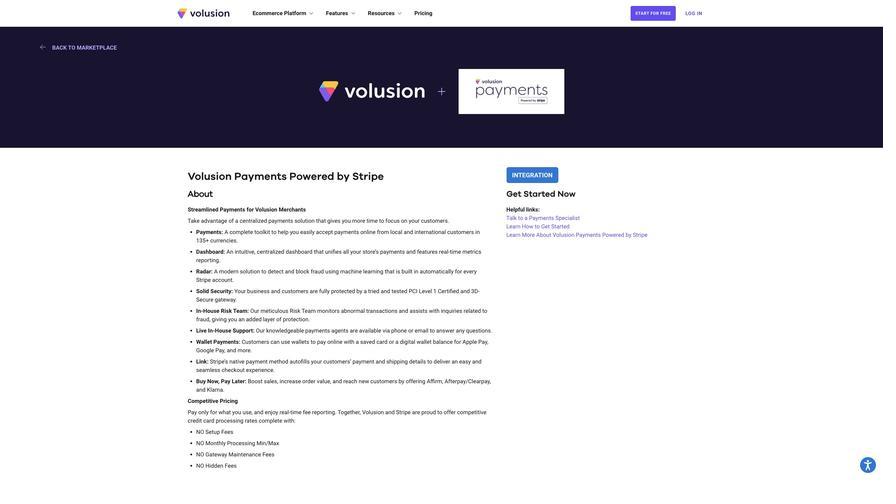 Task type: locate. For each thing, give the bounding box(es) containing it.
house up giving
[[203, 308, 219, 315]]

real- inside pay only for what you use, and enjoy real-time fee reporting. together, volusion and stripe are proud to offer competitive credit card processing rates complete with:
[[280, 410, 290, 416]]

that up accept
[[316, 218, 326, 224]]

now,
[[207, 379, 220, 385]]

centralized up detect
[[257, 249, 284, 255]]

gives
[[327, 218, 340, 224]]

1 horizontal spatial an
[[452, 359, 458, 365]]

no left monthly
[[196, 441, 204, 447]]

more.
[[238, 347, 252, 354]]

2 vertical spatial time
[[290, 410, 302, 416]]

by inside your business and customers are fully protected by a tried and tested pci level 1 certified and 3d- secure gateway.
[[357, 288, 362, 295]]

fees down no gateway maintenance fees
[[225, 463, 237, 470]]

0 horizontal spatial online
[[327, 339, 343, 346]]

specialist
[[555, 215, 580, 222]]

1 horizontal spatial with
[[429, 308, 440, 315]]

fees down processing
[[221, 429, 233, 436]]

1 horizontal spatial payment
[[353, 359, 374, 365]]

0 horizontal spatial reporting.
[[196, 257, 220, 264]]

get up helpful
[[506, 190, 522, 199]]

solid security:
[[196, 288, 233, 295]]

knowledgeable
[[266, 328, 304, 334]]

0 vertical spatial our
[[250, 308, 259, 315]]

0 horizontal spatial an
[[238, 316, 245, 323]]

offering
[[406, 379, 425, 385]]

1 learn from the top
[[506, 223, 521, 230]]

0 vertical spatial powered
[[289, 172, 334, 182]]

volusion right "together,"
[[362, 410, 384, 416]]

about inside helpful links: talk to a payments specialist learn how to get started learn more about volusion payments powered by stripe
[[536, 232, 551, 239]]

can
[[271, 339, 280, 346]]

your business and customers are fully protected by a tried and tested pci level 1 certified and 3d- secure gateway.
[[196, 288, 480, 303]]

and inside a complete toolkit to help you easily accept payments online from local and international customers in 135+ currencies.
[[404, 229, 413, 236]]

0 horizontal spatial with
[[344, 339, 354, 346]]

get
[[506, 190, 522, 199], [541, 223, 550, 230]]

1 vertical spatial customers
[[282, 288, 309, 295]]

gateway.
[[215, 297, 237, 303]]

in- up fraud, on the left
[[196, 308, 203, 315]]

centralized down streamlined payments for volusion merchants on the top left of the page
[[240, 218, 267, 224]]

3d-
[[471, 288, 480, 295]]

our up customers
[[256, 328, 265, 334]]

fees
[[221, 429, 233, 436], [262, 452, 274, 459], [225, 463, 237, 470]]

house down giving
[[215, 328, 231, 334]]

payments up pay
[[305, 328, 330, 334]]

risk up giving
[[221, 308, 232, 315]]

no down credit
[[196, 429, 204, 436]]

1 vertical spatial solution
[[240, 269, 260, 275]]

time right more at top
[[367, 218, 378, 224]]

are left fully
[[310, 288, 318, 295]]

1 horizontal spatial about
[[536, 232, 551, 239]]

your
[[409, 218, 420, 224], [350, 249, 361, 255], [311, 359, 322, 365]]

international
[[415, 229, 446, 236]]

2 horizontal spatial customers
[[447, 229, 474, 236]]

online down agents
[[327, 339, 343, 346]]

in
[[475, 229, 480, 236], [414, 269, 418, 275]]

to right back
[[68, 44, 75, 51]]

1 horizontal spatial solution
[[295, 218, 315, 224]]

to
[[68, 44, 75, 51], [518, 215, 523, 222], [379, 218, 384, 224], [535, 223, 540, 230], [272, 229, 277, 236], [261, 269, 266, 275], [482, 308, 487, 315], [430, 328, 435, 334], [311, 339, 316, 346], [427, 359, 432, 365], [437, 410, 442, 416]]

risk up "protection."
[[290, 308, 300, 315]]

you inside pay only for what you use, and enjoy real-time fee reporting. together, volusion and stripe are proud to offer competitive credit card processing rates complete with:
[[232, 410, 241, 416]]

1 vertical spatial reporting.
[[312, 410, 336, 416]]

with:
[[284, 418, 296, 425]]

fees down min/max
[[262, 452, 274, 459]]

meticulous
[[261, 308, 288, 315]]

for inside customers can use wallets to pay online with a saved card or a digital wallet balance for apple pay, google pay, and more.
[[454, 339, 461, 346]]

solution inside a modern solution to detect and block fraud using machine learning that is built in automatically for every stripe account.
[[240, 269, 260, 275]]

reporting. right fee
[[312, 410, 336, 416]]

our inside our meticulous risk team monitors abnormal transactions and assists with inquiries related to fraud, giving you an added layer of protection.
[[250, 308, 259, 315]]

risk inside our meticulous risk team monitors abnormal transactions and assists with inquiries related to fraud, giving you an added layer of protection.
[[290, 308, 300, 315]]

centralized
[[240, 218, 267, 224], [257, 249, 284, 255]]

volusion up toolkit
[[255, 206, 277, 213]]

support:
[[233, 328, 255, 334]]

0 horizontal spatial real-
[[280, 410, 290, 416]]

0 vertical spatial payments:
[[196, 229, 223, 236]]

no left gateway
[[196, 452, 204, 459]]

complete inside pay only for what you use, and enjoy real-time fee reporting. together, volusion and stripe are proud to offer competitive credit card processing rates complete with:
[[259, 418, 282, 425]]

your right on
[[409, 218, 420, 224]]

log in link
[[681, 6, 707, 21]]

you down team:
[[228, 316, 237, 323]]

with inside our meticulous risk team monitors abnormal transactions and assists with inquiries related to fraud, giving you an added layer of protection.
[[429, 308, 440, 315]]

1 vertical spatial learn
[[506, 232, 521, 239]]

2 vertical spatial your
[[311, 359, 322, 365]]

about
[[188, 190, 213, 199], [536, 232, 551, 239]]

0 vertical spatial online
[[360, 229, 376, 236]]

2 vertical spatial that
[[385, 269, 395, 275]]

reporting. down dashboard:
[[196, 257, 220, 264]]

a inside helpful links: talk to a payments specialist learn how to get started learn more about volusion payments powered by stripe
[[525, 215, 528, 222]]

by inside helpful links: talk to a payments specialist learn how to get started learn more about volusion payments powered by stripe
[[626, 232, 632, 239]]

in inside a modern solution to detect and block fraud using machine learning that is built in automatically for every stripe account.
[[414, 269, 418, 275]]

payments down more at top
[[334, 229, 359, 236]]

1 vertical spatial about
[[536, 232, 551, 239]]

time up with:
[[290, 410, 302, 416]]

0 vertical spatial complete
[[230, 229, 253, 236]]

customers right new
[[370, 379, 397, 385]]

1 vertical spatial online
[[327, 339, 343, 346]]

about right more
[[536, 232, 551, 239]]

2 learn from the top
[[506, 232, 521, 239]]

0 horizontal spatial complete
[[230, 229, 253, 236]]

of right advantage
[[229, 218, 234, 224]]

a up 'account.'
[[214, 269, 218, 275]]

wallet
[[417, 339, 432, 346]]

are right agents
[[350, 328, 358, 334]]

1 horizontal spatial pricing
[[414, 10, 432, 17]]

0 vertical spatial with
[[429, 308, 440, 315]]

payment up experience.
[[246, 359, 268, 365]]

1 risk from the left
[[221, 308, 232, 315]]

1 vertical spatial time
[[450, 249, 461, 255]]

your right all
[[350, 249, 361, 255]]

with down the live in-house support: our knowledgeable payments agents are available via phone or email to answer any questions.
[[344, 339, 354, 346]]

1 horizontal spatial complete
[[259, 418, 282, 425]]

1 horizontal spatial of
[[276, 316, 282, 323]]

an down team:
[[238, 316, 245, 323]]

an left the 'easy'
[[452, 359, 458, 365]]

checkout
[[222, 367, 245, 374]]

of
[[229, 218, 234, 224], [276, 316, 282, 323]]

links:
[[526, 206, 540, 213]]

solution up easily
[[295, 218, 315, 224]]

apple
[[463, 339, 477, 346]]

0 horizontal spatial pay,
[[215, 347, 225, 354]]

your right the autofills at the left bottom of page
[[311, 359, 322, 365]]

payments inside a complete toolkit to help you easily accept payments online from local and international customers in 135+ currencies.
[[334, 229, 359, 236]]

a inside a modern solution to detect and block fraud using machine learning that is built in automatically for every stripe account.
[[214, 269, 218, 275]]

2 risk from the left
[[290, 308, 300, 315]]

0 vertical spatial get
[[506, 190, 522, 199]]

and inside an intuitive, centralized dashboard that unifies all your store's payments and features real-time metrics reporting.
[[406, 249, 416, 255]]

offer
[[444, 410, 456, 416]]

1 vertical spatial that
[[314, 249, 324, 255]]

to left deliver
[[427, 359, 432, 365]]

1 vertical spatial our
[[256, 328, 265, 334]]

you left more at top
[[342, 218, 351, 224]]

to inside our meticulous risk team monitors abnormal transactions and assists with inquiries related to fraud, giving you an added layer of protection.
[[482, 308, 487, 315]]

fee
[[303, 410, 311, 416]]

google
[[196, 347, 214, 354]]

a up how
[[525, 215, 528, 222]]

machine
[[340, 269, 362, 275]]

1 horizontal spatial pay
[[221, 379, 230, 385]]

you left "use,"
[[232, 410, 241, 416]]

learn down talk
[[506, 223, 521, 230]]

1 vertical spatial a
[[214, 269, 218, 275]]

min/max
[[257, 441, 279, 447]]

that left "is" at the bottom left of the page
[[385, 269, 395, 275]]

no setup fees
[[196, 429, 233, 436]]

a left tried at the bottom
[[364, 288, 367, 295]]

0 horizontal spatial about
[[188, 190, 213, 199]]

0 horizontal spatial pay
[[188, 410, 197, 416]]

0 horizontal spatial a
[[214, 269, 218, 275]]

0 vertical spatial of
[[229, 218, 234, 224]]

learn how to get started link
[[506, 223, 681, 231]]

dashboard
[[286, 249, 312, 255]]

3 no from the top
[[196, 452, 204, 459]]

pay up credit
[[188, 410, 197, 416]]

that left unifies
[[314, 249, 324, 255]]

pay right now,
[[221, 379, 230, 385]]

no monthly processing min/max
[[196, 441, 279, 447]]

later:
[[232, 379, 246, 385]]

volusion down 'specialist'
[[553, 232, 575, 239]]

0 vertical spatial learn
[[506, 223, 521, 230]]

buy now, pay later:
[[196, 379, 248, 385]]

related
[[464, 308, 481, 315]]

0 horizontal spatial in-
[[196, 308, 203, 315]]

layer
[[263, 316, 275, 323]]

to right email
[[430, 328, 435, 334]]

start for free
[[635, 11, 671, 16]]

1 no from the top
[[196, 429, 204, 436]]

reporting. inside pay only for what you use, and enjoy real-time fee reporting. together, volusion and stripe are proud to offer competitive credit card processing rates complete with:
[[312, 410, 336, 416]]

pay, down wallet payments:
[[215, 347, 225, 354]]

1 horizontal spatial online
[[360, 229, 376, 236]]

0 horizontal spatial in
[[414, 269, 418, 275]]

1 vertical spatial real-
[[280, 410, 290, 416]]

no
[[196, 429, 204, 436], [196, 441, 204, 447], [196, 452, 204, 459], [196, 463, 204, 470]]

metrics
[[462, 249, 481, 255]]

online inside a complete toolkit to help you easily accept payments online from local and international customers in 135+ currencies.
[[360, 229, 376, 236]]

hidden
[[205, 463, 223, 470]]

that
[[316, 218, 326, 224], [314, 249, 324, 255], [385, 269, 395, 275]]

online down more at top
[[360, 229, 376, 236]]

get right how
[[541, 223, 550, 230]]

a down streamlined payments for volusion merchants on the top left of the page
[[235, 218, 238, 224]]

advantage
[[201, 218, 227, 224]]

or left email
[[408, 328, 413, 334]]

to left detect
[[261, 269, 266, 275]]

pay,
[[478, 339, 488, 346], [215, 347, 225, 354]]

pay
[[317, 339, 326, 346]]

an inside our meticulous risk team monitors abnormal transactions and assists with inquiries related to fraud, giving you an added layer of protection.
[[238, 316, 245, 323]]

1 horizontal spatial in
[[475, 229, 480, 236]]

your
[[234, 288, 246, 295]]

saved
[[360, 339, 375, 346]]

0 horizontal spatial are
[[310, 288, 318, 295]]

2 vertical spatial are
[[412, 410, 420, 416]]

a up currencies.
[[225, 229, 228, 236]]

risk for team
[[290, 308, 300, 315]]

1 horizontal spatial description of image image
[[458, 69, 564, 114]]

1 vertical spatial pay,
[[215, 347, 225, 354]]

a complete toolkit to help you easily accept payments online from local and international customers in 135+ currencies.
[[196, 229, 480, 244]]

link:
[[196, 359, 209, 365]]

are left the proud
[[412, 410, 420, 416]]

start
[[635, 11, 649, 16]]

stripe inside pay only for what you use, and enjoy real-time fee reporting. together, volusion and stripe are proud to offer competitive credit card processing rates complete with:
[[396, 410, 411, 416]]

0 vertical spatial card
[[377, 339, 388, 346]]

1 horizontal spatial customers
[[370, 379, 397, 385]]

customers.
[[421, 218, 449, 224]]

resources
[[368, 10, 395, 17]]

to left help
[[272, 229, 277, 236]]

0 vertical spatial reporting.
[[196, 257, 220, 264]]

currencies.
[[210, 237, 238, 244]]

volusion inside helpful links: talk to a payments specialist learn how to get started learn more about volusion payments powered by stripe
[[553, 232, 575, 239]]

ecommerce
[[253, 10, 283, 17]]

0 vertical spatial solution
[[295, 218, 315, 224]]

1 horizontal spatial risk
[[290, 308, 300, 315]]

pay, down questions.
[[478, 339, 488, 346]]

answer
[[436, 328, 455, 334]]

unifies
[[325, 249, 342, 255]]

any
[[456, 328, 465, 334]]

time
[[367, 218, 378, 224], [450, 249, 461, 255], [290, 410, 302, 416]]

1 horizontal spatial card
[[377, 339, 388, 346]]

payments: up 135+
[[196, 229, 223, 236]]

0 vertical spatial a
[[225, 229, 228, 236]]

gateway
[[205, 452, 227, 459]]

complete down enjoy
[[259, 418, 282, 425]]

customers down block
[[282, 288, 309, 295]]

on
[[401, 218, 407, 224]]

0 horizontal spatial pricing
[[220, 398, 238, 405]]

monitors
[[317, 308, 340, 315]]

a left digital
[[395, 339, 399, 346]]

0 vertical spatial or
[[408, 328, 413, 334]]

in- right the live
[[208, 328, 215, 334]]

pricing
[[414, 10, 432, 17], [220, 398, 238, 405]]

real- inside an intuitive, centralized dashboard that unifies all your store's payments and features real-time metrics reporting.
[[439, 249, 450, 255]]

1 vertical spatial complete
[[259, 418, 282, 425]]

complete up currencies.
[[230, 229, 253, 236]]

competitive pricing
[[188, 398, 238, 405]]

are inside pay only for what you use, and enjoy real-time fee reporting. together, volusion and stripe are proud to offer competitive credit card processing rates complete with:
[[412, 410, 420, 416]]

2 payment from the left
[[353, 359, 374, 365]]

learn left more
[[506, 232, 521, 239]]

to left offer
[[437, 410, 442, 416]]

what
[[219, 410, 231, 416]]

in up "metrics"
[[475, 229, 480, 236]]

increase
[[280, 379, 301, 385]]

1 vertical spatial card
[[203, 418, 214, 425]]

to inside a complete toolkit to help you easily accept payments online from local and international customers in 135+ currencies.
[[272, 229, 277, 236]]

for inside a modern solution to detect and block fraud using machine learning that is built in automatically for every stripe account.
[[455, 269, 462, 275]]

focus
[[386, 218, 400, 224]]

wallets
[[291, 339, 309, 346]]

available
[[359, 328, 381, 334]]

0 vertical spatial real-
[[439, 249, 450, 255]]

your inside stripe's native payment method autofills your customers' payment and shipping details to deliver an easy and seamless checkout experience.
[[311, 359, 322, 365]]

card down only
[[203, 418, 214, 425]]

0 horizontal spatial or
[[389, 339, 394, 346]]

description of image image
[[458, 69, 564, 114], [319, 81, 425, 102]]

0 horizontal spatial risk
[[221, 308, 232, 315]]

helpful links: talk to a payments specialist learn how to get started learn more about volusion payments powered by stripe
[[506, 206, 648, 239]]

to inside customers can use wallets to pay online with a saved card or a digital wallet balance for apple pay, google pay, and more.
[[311, 339, 316, 346]]

time left "metrics"
[[450, 249, 461, 255]]

reporting. inside an intuitive, centralized dashboard that unifies all your store's payments and features real-time metrics reporting.
[[196, 257, 220, 264]]

to left pay
[[311, 339, 316, 346]]

2 horizontal spatial time
[[450, 249, 461, 255]]

started up links:
[[524, 190, 556, 199]]

a inside a complete toolkit to help you easily accept payments online from local and international customers in 135+ currencies.
[[225, 229, 228, 236]]

solution down intuitive,
[[240, 269, 260, 275]]

complete inside a complete toolkit to help you easily accept payments online from local and international customers in 135+ currencies.
[[230, 229, 253, 236]]

1 vertical spatial in-
[[208, 328, 215, 334]]

a modern solution to detect and block fraud using machine learning that is built in automatically for every stripe account.
[[196, 269, 477, 284]]

started down 'specialist'
[[551, 223, 570, 230]]

talk to a payments specialist link
[[506, 214, 681, 223]]

1 horizontal spatial reporting.
[[312, 410, 336, 416]]

1 vertical spatial with
[[344, 339, 354, 346]]

real- right "features"
[[439, 249, 450, 255]]

0 horizontal spatial solution
[[240, 269, 260, 275]]

card inside customers can use wallets to pay online with a saved card or a digital wallet balance for apple pay, google pay, and more.
[[377, 339, 388, 346]]

1 vertical spatial started
[[551, 223, 570, 230]]

and
[[404, 229, 413, 236], [406, 249, 416, 255], [285, 269, 294, 275], [271, 288, 280, 295], [381, 288, 390, 295], [461, 288, 470, 295], [399, 308, 408, 315], [227, 347, 236, 354], [376, 359, 385, 365], [472, 359, 482, 365], [333, 379, 342, 385], [196, 387, 206, 394], [254, 410, 263, 416], [385, 410, 395, 416]]

0 vertical spatial an
[[238, 316, 245, 323]]

to right talk
[[518, 215, 523, 222]]

you
[[342, 218, 351, 224], [290, 229, 299, 236], [228, 316, 237, 323], [232, 410, 241, 416]]

is
[[396, 269, 400, 275]]

1 vertical spatial house
[[215, 328, 231, 334]]

customers up "metrics"
[[447, 229, 474, 236]]

payments: up more. in the left of the page
[[213, 339, 240, 346]]

1 vertical spatial in
[[414, 269, 418, 275]]

a for radar:
[[214, 269, 218, 275]]

1 horizontal spatial time
[[367, 218, 378, 224]]

learn
[[506, 223, 521, 230], [506, 232, 521, 239]]

1 vertical spatial are
[[350, 328, 358, 334]]

in right built
[[414, 269, 418, 275]]

0 vertical spatial started
[[524, 190, 556, 199]]

1 vertical spatial pay
[[188, 410, 197, 416]]

payment up new
[[353, 359, 374, 365]]

volusion inside pay only for what you use, and enjoy real-time fee reporting. together, volusion and stripe are proud to offer competitive credit card processing rates complete with:
[[362, 410, 384, 416]]

online inside customers can use wallets to pay online with a saved card or a digital wallet balance for apple pay, google pay, and more.
[[327, 339, 343, 346]]

1 horizontal spatial real-
[[439, 249, 450, 255]]

1 horizontal spatial a
[[225, 229, 228, 236]]

0 horizontal spatial card
[[203, 418, 214, 425]]

1 vertical spatial your
[[350, 249, 361, 255]]

or down via
[[389, 339, 394, 346]]

4 no from the top
[[196, 463, 204, 470]]

0 horizontal spatial your
[[311, 359, 322, 365]]

with right assists
[[429, 308, 440, 315]]

0 vertical spatial your
[[409, 218, 420, 224]]

in inside a complete toolkit to help you easily accept payments online from local and international customers in 135+ currencies.
[[475, 229, 480, 236]]

no left the 'hidden'
[[196, 463, 204, 470]]

1 horizontal spatial your
[[350, 249, 361, 255]]

1 vertical spatial or
[[389, 339, 394, 346]]

giving
[[212, 316, 227, 323]]

you right help
[[290, 229, 299, 236]]

shipping
[[386, 359, 408, 365]]

centralized inside an intuitive, centralized dashboard that unifies all your store's payments and features real-time metrics reporting.
[[257, 249, 284, 255]]

a for payments:
[[225, 229, 228, 236]]

card down via
[[377, 339, 388, 346]]

real- up with:
[[280, 410, 290, 416]]

to right related in the bottom of the page
[[482, 308, 487, 315]]

2 horizontal spatial are
[[412, 410, 420, 416]]

of down meticulous
[[276, 316, 282, 323]]

2 no from the top
[[196, 441, 204, 447]]

boost sales, increase order value, and reach new customers by offering affirm, afterpay/clearpay, and klarna.
[[196, 379, 491, 394]]

about up streamlined
[[188, 190, 213, 199]]

payments down local
[[380, 249, 405, 255]]

our up added
[[250, 308, 259, 315]]

1 vertical spatial pricing
[[220, 398, 238, 405]]



Task type: vqa. For each thing, say whether or not it's contained in the screenshot.
NO Hidden Fees's Fees
yes



Task type: describe. For each thing, give the bounding box(es) containing it.
fees for no hidden fees
[[225, 463, 237, 470]]

level
[[419, 288, 432, 295]]

features
[[326, 10, 348, 17]]

fraud,
[[196, 316, 210, 323]]

to left focus
[[379, 218, 384, 224]]

abnormal
[[341, 308, 365, 315]]

0 vertical spatial house
[[203, 308, 219, 315]]

email
[[415, 328, 429, 334]]

0 horizontal spatial powered
[[289, 172, 334, 182]]

fees for no setup fees
[[221, 429, 233, 436]]

all
[[343, 249, 349, 255]]

log
[[686, 11, 696, 16]]

0 horizontal spatial of
[[229, 218, 234, 224]]

how
[[522, 223, 533, 230]]

together,
[[338, 410, 361, 416]]

open accessibe: accessibility options, statement and help image
[[864, 461, 872, 471]]

card inside pay only for what you use, and enjoy real-time fee reporting. together, volusion and stripe are proud to offer competitive credit card processing rates complete with:
[[203, 418, 214, 425]]

volusion up streamlined
[[188, 172, 232, 182]]

0 vertical spatial centralized
[[240, 218, 267, 224]]

0 vertical spatial that
[[316, 218, 326, 224]]

no for no monthly processing min/max
[[196, 441, 204, 447]]

customers inside a complete toolkit to help you easily accept payments online from local and international customers in 135+ currencies.
[[447, 229, 474, 236]]

solid
[[196, 288, 209, 295]]

helpful
[[506, 206, 525, 213]]

streamlined payments for volusion merchants
[[188, 206, 306, 213]]

digital
[[400, 339, 415, 346]]

sales,
[[264, 379, 278, 385]]

or inside customers can use wallets to pay online with a saved card or a digital wallet balance for apple pay, google pay, and more.
[[389, 339, 394, 346]]

questions.
[[466, 328, 492, 334]]

back to marketplace
[[52, 44, 117, 51]]

setup
[[205, 429, 220, 436]]

to right how
[[535, 223, 540, 230]]

customers inside boost sales, increase order value, and reach new customers by offering affirm, afterpay/clearpay, and klarna.
[[370, 379, 397, 385]]

started inside helpful links: talk to a payments specialist learn how to get started learn more about volusion payments powered by stripe
[[551, 223, 570, 230]]

0 horizontal spatial get
[[506, 190, 522, 199]]

detect
[[268, 269, 284, 275]]

learn more about volusion payments powered by stripe link
[[506, 231, 681, 240]]

our meticulous risk team monitors abnormal transactions and assists with inquiries related to fraud, giving you an added layer of protection.
[[196, 308, 487, 323]]

are inside your business and customers are fully protected by a tried and tested pci level 1 certified and 3d- secure gateway.
[[310, 288, 318, 295]]

in-house risk team:
[[196, 308, 249, 315]]

a left 'saved'
[[356, 339, 359, 346]]

customers inside your business and customers are fully protected by a tried and tested pci level 1 certified and 3d- secure gateway.
[[282, 288, 309, 295]]

merchants
[[279, 206, 306, 213]]

no hidden fees
[[196, 463, 237, 470]]

135+
[[196, 237, 209, 244]]

pay only for what you use, and enjoy real-time fee reporting. together, volusion and stripe are proud to offer competitive credit card processing rates complete with:
[[188, 410, 487, 425]]

0 vertical spatial pricing
[[414, 10, 432, 17]]

details
[[409, 359, 426, 365]]

of inside our meticulous risk team monitors abnormal transactions and assists with inquiries related to fraud, giving you an added layer of protection.
[[276, 316, 282, 323]]

competitive
[[188, 398, 218, 405]]

to inside a modern solution to detect and block fraud using machine learning that is built in automatically for every stripe account.
[[261, 269, 266, 275]]

back to marketplace link
[[39, 44, 117, 52]]

0 vertical spatial time
[[367, 218, 378, 224]]

dashboard:
[[196, 249, 225, 255]]

fully
[[319, 288, 330, 295]]

protected
[[331, 288, 355, 295]]

integration
[[512, 172, 553, 179]]

you inside a complete toolkit to help you easily accept payments online from local and international customers in 135+ currencies.
[[290, 229, 299, 236]]

radar:
[[196, 269, 213, 275]]

with inside customers can use wallets to pay online with a saved card or a digital wallet balance for apple pay, google pay, and more.
[[344, 339, 354, 346]]

no for no setup fees
[[196, 429, 204, 436]]

a inside your business and customers are fully protected by a tried and tested pci level 1 certified and 3d- secure gateway.
[[364, 288, 367, 295]]

1 horizontal spatial are
[[350, 328, 358, 334]]

value,
[[317, 379, 331, 385]]

added
[[246, 316, 262, 323]]

local
[[390, 229, 402, 236]]

automatically
[[420, 269, 454, 275]]

experience.
[[246, 367, 275, 374]]

resources button
[[368, 9, 403, 18]]

1 vertical spatial fees
[[262, 452, 274, 459]]

phone
[[391, 328, 407, 334]]

1 horizontal spatial pay,
[[478, 339, 488, 346]]

boost
[[248, 379, 263, 385]]

balance
[[433, 339, 453, 346]]

maintenance
[[229, 452, 261, 459]]

take advantage of a centralized payments solution that gives you more time to focus on your customers.
[[188, 218, 449, 224]]

1 payment from the left
[[246, 359, 268, 365]]

and inside our meticulous risk team monitors abnormal transactions and assists with inquiries related to fraud, giving you an added layer of protection.
[[399, 308, 408, 315]]

buy
[[196, 379, 206, 385]]

free
[[660, 11, 671, 16]]

help
[[278, 229, 289, 236]]

start for free link
[[631, 6, 676, 21]]

1 vertical spatial payments:
[[213, 339, 240, 346]]

monthly
[[205, 441, 226, 447]]

back
[[52, 44, 67, 51]]

security:
[[210, 288, 233, 295]]

customers can use wallets to pay online with a saved card or a digital wallet balance for apple pay, google pay, and more.
[[196, 339, 488, 354]]

stripe inside helpful links: talk to a payments specialist learn how to get started learn more about volusion payments powered by stripe
[[633, 232, 648, 239]]

2 horizontal spatial your
[[409, 218, 420, 224]]

more
[[522, 232, 535, 239]]

team
[[302, 308, 316, 315]]

powered inside helpful links: talk to a payments specialist learn how to get started learn more about volusion payments powered by stripe
[[602, 232, 624, 239]]

use
[[281, 339, 290, 346]]

0 vertical spatial about
[[188, 190, 213, 199]]

that inside an intuitive, centralized dashboard that unifies all your store's payments and features real-time metrics reporting.
[[314, 249, 324, 255]]

order
[[302, 379, 315, 385]]

volusion payments powered by stripe
[[188, 172, 384, 182]]

to inside pay only for what you use, and enjoy real-time fee reporting. together, volusion and stripe are proud to offer competitive credit card processing rates complete with:
[[437, 410, 442, 416]]

an inside stripe's native payment method autofills your customers' payment and shipping details to deliver an easy and seamless checkout experience.
[[452, 359, 458, 365]]

time inside an intuitive, centralized dashboard that unifies all your store's payments and features real-time metrics reporting.
[[450, 249, 461, 255]]

risk for team:
[[221, 308, 232, 315]]

0 vertical spatial pay
[[221, 379, 230, 385]]

get inside helpful links: talk to a payments specialist learn how to get started learn more about volusion payments powered by stripe
[[541, 223, 550, 230]]

streamlined
[[188, 206, 218, 213]]

payments up help
[[268, 218, 293, 224]]

that inside a modern solution to detect and block fraud using machine learning that is built in automatically for every stripe account.
[[385, 269, 395, 275]]

block
[[296, 269, 309, 275]]

time inside pay only for what you use, and enjoy real-time fee reporting. together, volusion and stripe are proud to offer competitive credit card processing rates complete with:
[[290, 410, 302, 416]]

stripe inside a modern solution to detect and block fraud using machine learning that is built in automatically for every stripe account.
[[196, 277, 211, 284]]

you inside our meticulous risk team monitors abnormal transactions and assists with inquiries related to fraud, giving you an added layer of protection.
[[228, 316, 237, 323]]

accept
[[316, 229, 333, 236]]

toolkit
[[254, 229, 270, 236]]

no for no gateway maintenance fees
[[196, 452, 204, 459]]

use,
[[243, 410, 253, 416]]

1 horizontal spatial in-
[[208, 328, 215, 334]]

wallet
[[196, 339, 212, 346]]

your inside an intuitive, centralized dashboard that unifies all your store's payments and features real-time metrics reporting.
[[350, 249, 361, 255]]

0 horizontal spatial description of image image
[[319, 81, 425, 102]]

and inside a modern solution to detect and block fraud using machine learning that is built in automatically for every stripe account.
[[285, 269, 294, 275]]

now
[[558, 190, 576, 199]]

pci
[[409, 288, 418, 295]]

new
[[359, 379, 369, 385]]

stripe's native payment method autofills your customers' payment and shipping details to deliver an easy and seamless checkout experience.
[[196, 359, 482, 374]]

pay inside pay only for what you use, and enjoy real-time fee reporting. together, volusion and stripe are proud to offer competitive credit card processing rates complete with:
[[188, 410, 197, 416]]

and inside customers can use wallets to pay online with a saved card or a digital wallet balance for apple pay, google pay, and more.
[[227, 347, 236, 354]]

store's
[[363, 249, 379, 255]]

to inside stripe's native payment method autofills your customers' payment and shipping details to deliver an easy and seamless checkout experience.
[[427, 359, 432, 365]]

by inside boost sales, increase order value, and reach new customers by offering affirm, afterpay/clearpay, and klarna.
[[399, 379, 404, 385]]

more
[[352, 218, 365, 224]]

no for no hidden fees
[[196, 463, 204, 470]]

proud
[[421, 410, 436, 416]]

method
[[269, 359, 288, 365]]

from
[[377, 229, 389, 236]]

for inside pay only for what you use, and enjoy real-time fee reporting. together, volusion and stripe are proud to offer competitive credit card processing rates complete with:
[[210, 410, 217, 416]]

payments inside an intuitive, centralized dashboard that unifies all your store's payments and features real-time metrics reporting.
[[380, 249, 405, 255]]

autofills
[[290, 359, 310, 365]]

account.
[[212, 277, 234, 284]]



